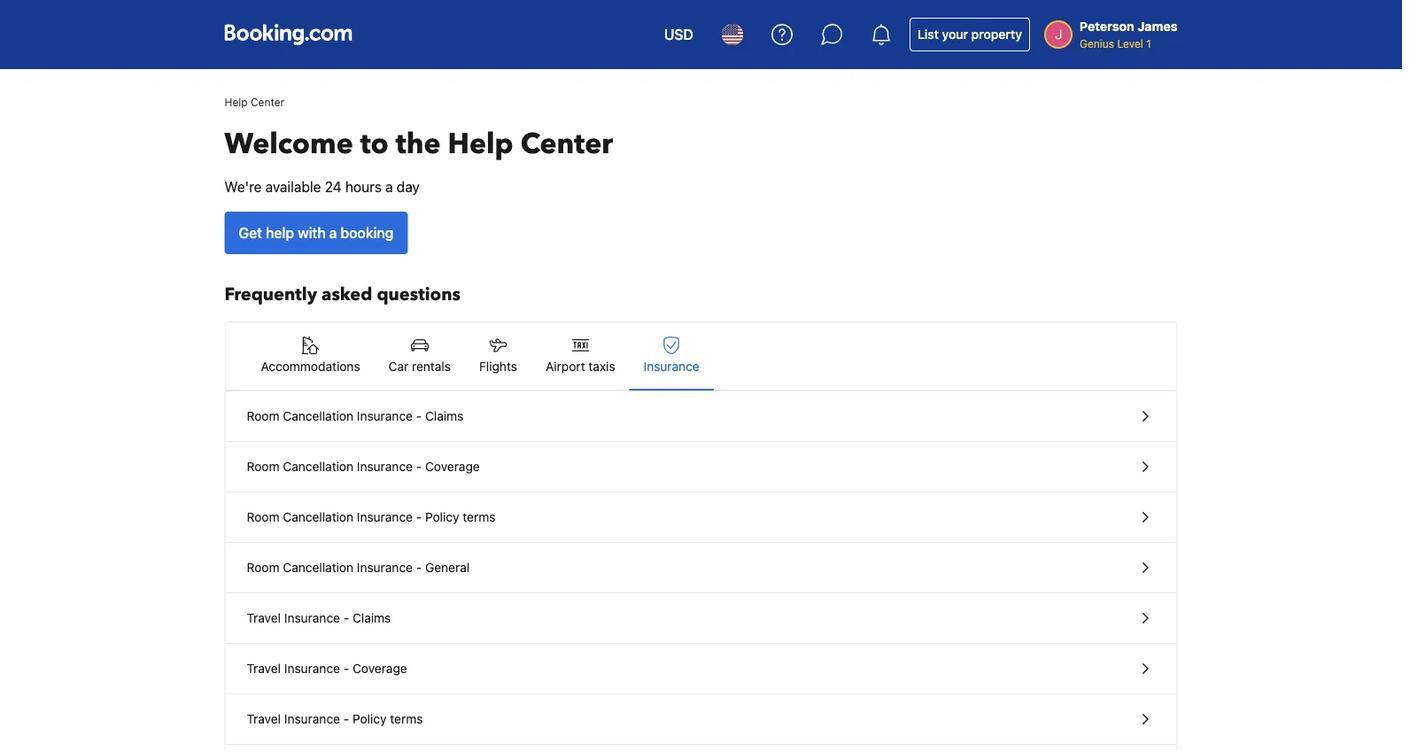 Task type: describe. For each thing, give the bounding box(es) containing it.
- inside button
[[416, 459, 422, 474]]

1 vertical spatial help
[[448, 125, 514, 164]]

24
[[325, 179, 342, 195]]

travel for travel insurance - claims
[[247, 611, 281, 626]]

insurance inside button
[[644, 359, 700, 374]]

cancellation for room cancellation insurance - claims
[[283, 409, 354, 424]]

room cancellation insurance - claims button
[[226, 392, 1177, 442]]

1 vertical spatial center
[[521, 125, 613, 164]]

tab list containing accommodations
[[226, 323, 1177, 392]]

level
[[1118, 37, 1144, 50]]

welcome to the help center
[[225, 125, 613, 164]]

room cancellation insurance - coverage
[[247, 459, 480, 474]]

travel insurance - coverage
[[247, 662, 407, 676]]

room cancellation insurance - policy terms button
[[226, 493, 1177, 543]]

- up travel insurance - policy terms
[[344, 662, 349, 676]]

room cancellation insurance - coverage button
[[226, 442, 1177, 493]]

get
[[239, 225, 262, 241]]

peterson james genius level 1
[[1080, 19, 1178, 50]]

airport
[[546, 359, 585, 374]]

general
[[425, 561, 470, 575]]

we're
[[225, 179, 262, 195]]

0 vertical spatial center
[[251, 96, 285, 108]]

day
[[397, 179, 420, 195]]

questions
[[377, 283, 461, 307]]

genius
[[1080, 37, 1115, 50]]

claims inside room cancellation insurance - claims button
[[425, 409, 464, 424]]

1 vertical spatial policy
[[353, 712, 387, 727]]

car rentals
[[389, 359, 451, 374]]

asked
[[322, 283, 373, 307]]

accommodations button
[[247, 323, 375, 390]]

1
[[1147, 37, 1152, 50]]

peterson
[[1080, 19, 1135, 34]]

- down room cancellation insurance - general
[[344, 611, 349, 626]]

travel insurance - claims
[[247, 611, 391, 626]]

travel for travel insurance - policy terms
[[247, 712, 281, 727]]

travel for travel insurance - coverage
[[247, 662, 281, 676]]

frequently
[[225, 283, 317, 307]]

frequently asked questions
[[225, 283, 461, 307]]

travel insurance - policy terms
[[247, 712, 423, 727]]

0 vertical spatial terms
[[463, 510, 496, 525]]

coverage inside button
[[425, 459, 480, 474]]

travel insurance - claims button
[[226, 594, 1177, 644]]

property
[[972, 27, 1023, 42]]

- left general
[[416, 561, 422, 575]]

get help with a booking button
[[225, 212, 408, 254]]

to
[[360, 125, 389, 164]]

- down travel insurance - coverage
[[344, 712, 349, 727]]

travel insurance - coverage button
[[226, 644, 1177, 695]]

room for room cancellation insurance - policy terms
[[247, 510, 280, 525]]

0 vertical spatial a
[[386, 179, 393, 195]]

james
[[1138, 19, 1178, 34]]



Task type: locate. For each thing, give the bounding box(es) containing it.
cancellation down accommodations
[[283, 409, 354, 424]]

usd button
[[654, 13, 704, 56]]

-
[[416, 409, 422, 424], [416, 459, 422, 474], [416, 510, 422, 525], [416, 561, 422, 575], [344, 611, 349, 626], [344, 662, 349, 676], [344, 712, 349, 727]]

insurance down room cancellation insurance - policy terms
[[357, 561, 413, 575]]

0 horizontal spatial coverage
[[353, 662, 407, 676]]

center
[[251, 96, 285, 108], [521, 125, 613, 164]]

2 vertical spatial travel
[[247, 712, 281, 727]]

rentals
[[412, 359, 451, 374]]

accommodations
[[261, 359, 360, 374]]

room cancellation insurance - general
[[247, 561, 470, 575]]

cancellation for room cancellation insurance - coverage
[[283, 459, 354, 474]]

2 room from the top
[[247, 459, 280, 474]]

insurance inside button
[[357, 459, 413, 474]]

claims inside travel insurance - claims button
[[353, 611, 391, 626]]

cancellation for room cancellation insurance - policy terms
[[283, 510, 354, 525]]

0 vertical spatial travel
[[247, 611, 281, 626]]

insurance down car
[[357, 409, 413, 424]]

booking
[[341, 225, 394, 241]]

claims down room cancellation insurance - general
[[353, 611, 391, 626]]

your
[[943, 27, 969, 42]]

room for room cancellation insurance - general
[[247, 561, 280, 575]]

0 vertical spatial policy
[[425, 510, 460, 525]]

room
[[247, 409, 280, 424], [247, 459, 280, 474], [247, 510, 280, 525], [247, 561, 280, 575]]

1 travel from the top
[[247, 611, 281, 626]]

3 travel from the top
[[247, 712, 281, 727]]

help
[[266, 225, 294, 241]]

travel down travel insurance - coverage
[[247, 712, 281, 727]]

help up welcome at the left top of the page
[[225, 96, 248, 108]]

list your property link
[[910, 18, 1031, 51]]

room inside button
[[247, 459, 280, 474]]

with
[[298, 225, 326, 241]]

0 horizontal spatial policy
[[353, 712, 387, 727]]

insurance
[[644, 359, 700, 374], [357, 409, 413, 424], [357, 459, 413, 474], [357, 510, 413, 525], [357, 561, 413, 575], [284, 611, 340, 626], [284, 662, 340, 676], [284, 712, 340, 727]]

a
[[386, 179, 393, 195], [329, 225, 337, 241]]

claims down the rentals on the top of the page
[[425, 409, 464, 424]]

room for room cancellation insurance - coverage
[[247, 459, 280, 474]]

cancellation up travel insurance - claims
[[283, 561, 354, 575]]

insurance down travel insurance - coverage
[[284, 712, 340, 727]]

3 room from the top
[[247, 510, 280, 525]]

1 horizontal spatial terms
[[463, 510, 496, 525]]

help center
[[225, 96, 285, 108]]

coverage inside button
[[353, 662, 407, 676]]

1 horizontal spatial claims
[[425, 409, 464, 424]]

travel down travel insurance - claims
[[247, 662, 281, 676]]

4 room from the top
[[247, 561, 280, 575]]

hours
[[346, 179, 382, 195]]

room cancellation insurance - claims
[[247, 409, 464, 424]]

usd
[[664, 26, 694, 43]]

available
[[266, 179, 321, 195]]

terms
[[463, 510, 496, 525], [390, 712, 423, 727]]

2 travel from the top
[[247, 662, 281, 676]]

airport taxis
[[546, 359, 616, 374]]

car
[[389, 359, 409, 374]]

0 vertical spatial help
[[225, 96, 248, 108]]

0 vertical spatial claims
[[425, 409, 464, 424]]

cancellation
[[283, 409, 354, 424], [283, 459, 354, 474], [283, 510, 354, 525], [283, 561, 354, 575]]

0 horizontal spatial claims
[[353, 611, 391, 626]]

0 horizontal spatial help
[[225, 96, 248, 108]]

travel up travel insurance - coverage
[[247, 611, 281, 626]]

tab list
[[226, 323, 1177, 392]]

travel
[[247, 611, 281, 626], [247, 662, 281, 676], [247, 712, 281, 727]]

1 vertical spatial travel
[[247, 662, 281, 676]]

cancellation inside button
[[283, 459, 354, 474]]

1 cancellation from the top
[[283, 409, 354, 424]]

1 horizontal spatial center
[[521, 125, 613, 164]]

1 vertical spatial terms
[[390, 712, 423, 727]]

4 cancellation from the top
[[283, 561, 354, 575]]

travel insurance - policy terms button
[[226, 695, 1177, 745]]

a inside button
[[329, 225, 337, 241]]

room cancellation insurance - policy terms
[[247, 510, 496, 525]]

flights button
[[465, 323, 532, 390]]

we're available 24 hours a day
[[225, 179, 420, 195]]

cancellation down room cancellation insurance - claims
[[283, 459, 354, 474]]

policy up general
[[425, 510, 460, 525]]

a right with
[[329, 225, 337, 241]]

a left day
[[386, 179, 393, 195]]

cancellation for room cancellation insurance - general
[[283, 561, 354, 575]]

list your property
[[918, 27, 1023, 42]]

1 vertical spatial claims
[[353, 611, 391, 626]]

welcome
[[225, 125, 353, 164]]

1 room from the top
[[247, 409, 280, 424]]

1 horizontal spatial help
[[448, 125, 514, 164]]

room cancellation insurance - general button
[[226, 543, 1177, 594]]

0 horizontal spatial center
[[251, 96, 285, 108]]

3 cancellation from the top
[[283, 510, 354, 525]]

help right the
[[448, 125, 514, 164]]

0 horizontal spatial a
[[329, 225, 337, 241]]

1 vertical spatial coverage
[[353, 662, 407, 676]]

help
[[225, 96, 248, 108], [448, 125, 514, 164]]

list
[[918, 27, 939, 42]]

the
[[396, 125, 441, 164]]

policy
[[425, 510, 460, 525], [353, 712, 387, 727]]

0 horizontal spatial terms
[[390, 712, 423, 727]]

booking.com online hotel reservations image
[[225, 24, 352, 45]]

claims
[[425, 409, 464, 424], [353, 611, 391, 626]]

insurance down room cancellation insurance - coverage on the bottom left
[[357, 510, 413, 525]]

insurance up room cancellation insurance - claims button
[[644, 359, 700, 374]]

insurance up travel insurance - coverage
[[284, 611, 340, 626]]

insurance up room cancellation insurance - policy terms
[[357, 459, 413, 474]]

1 horizontal spatial a
[[386, 179, 393, 195]]

1 horizontal spatial policy
[[425, 510, 460, 525]]

0 vertical spatial coverage
[[425, 459, 480, 474]]

airport taxis button
[[532, 323, 630, 390]]

flights
[[479, 359, 518, 374]]

2 cancellation from the top
[[283, 459, 354, 474]]

taxis
[[589, 359, 616, 374]]

insurance down travel insurance - claims
[[284, 662, 340, 676]]

- down car rentals
[[416, 409, 422, 424]]

policy down travel insurance - coverage
[[353, 712, 387, 727]]

- up room cancellation insurance - policy terms
[[416, 459, 422, 474]]

get help with a booking
[[239, 225, 394, 241]]

room for room cancellation insurance - claims
[[247, 409, 280, 424]]

cancellation up room cancellation insurance - general
[[283, 510, 354, 525]]

coverage
[[425, 459, 480, 474], [353, 662, 407, 676]]

insurance button
[[630, 323, 714, 390]]

1 vertical spatial a
[[329, 225, 337, 241]]

1 horizontal spatial coverage
[[425, 459, 480, 474]]

- down room cancellation insurance - coverage on the bottom left
[[416, 510, 422, 525]]

car rentals button
[[375, 323, 465, 390]]



Task type: vqa. For each thing, say whether or not it's contained in the screenshot.
check- at the top of page
no



